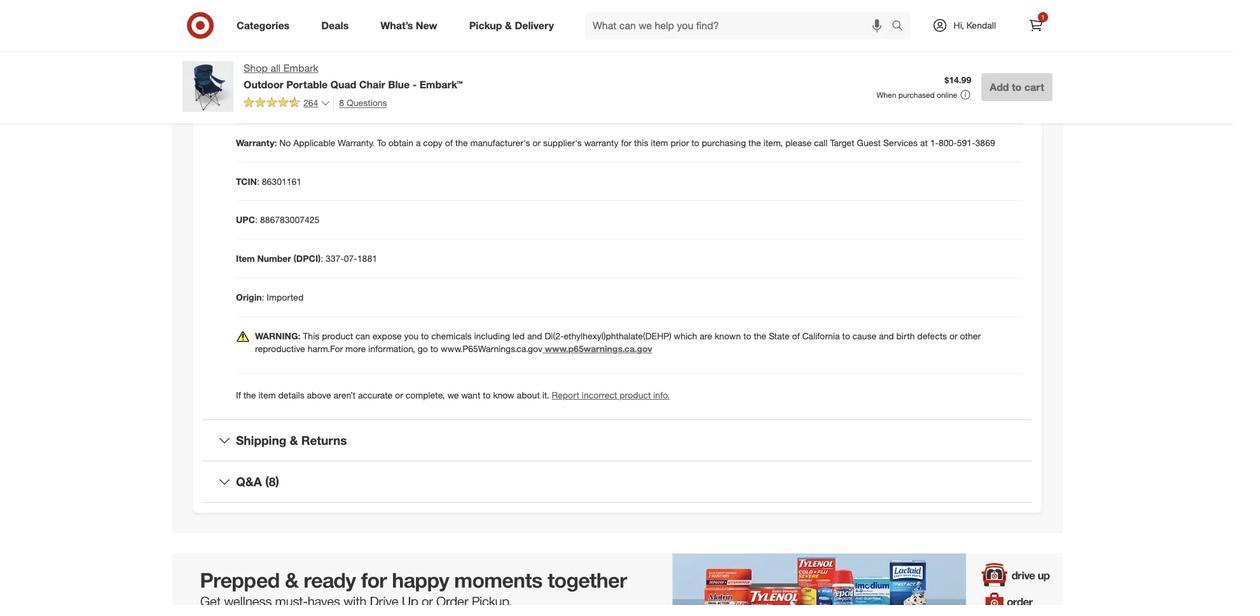 Task type: vqa. For each thing, say whether or not it's contained in the screenshot.
t-
no



Task type: describe. For each thing, give the bounding box(es) containing it.
prior
[[671, 137, 689, 148]]

q&a (8)
[[236, 475, 279, 490]]

1-
[[931, 137, 939, 148]]

if the item details above aren't accurate or complete, we want to know about it. report incorrect product info.
[[236, 390, 670, 401]]

search button
[[886, 11, 917, 42]]

incorrect
[[582, 390, 618, 401]]

& for pickup
[[505, 19, 512, 32]]

protective
[[236, 21, 279, 32]]

know
[[493, 390, 515, 401]]

to right known
[[744, 331, 752, 342]]

cause
[[853, 331, 877, 342]]

chemicals
[[432, 331, 472, 342]]

shipping & returns button
[[203, 421, 1033, 462]]

you
[[404, 331, 419, 342]]

warranty:
[[236, 137, 277, 148]]

& for shipping
[[290, 434, 298, 448]]

manufacturer's
[[471, 137, 530, 148]]

above
[[307, 390, 331, 401]]

can
[[356, 331, 370, 342]]

shipping & returns
[[236, 434, 347, 448]]

item number (dpci) : 337-07-1881
[[236, 254, 377, 264]]

details
[[278, 390, 305, 401]]

report
[[552, 390, 580, 401]]

hi, kendall
[[954, 20, 997, 31]]

purchasing
[[702, 137, 746, 148]]

spot
[[310, 98, 329, 109]]

cleaning:
[[267, 98, 307, 109]]

What can we help you find? suggestions appear below search field
[[585, 11, 895, 39]]

about
[[517, 390, 540, 401]]

cart
[[1025, 81, 1045, 93]]

of inside this product can expose you to chemicals including led and di(2-ethylhexyl)phthalate(dehp) which are known to the state of california to cause and birth defects or other reproductive harm.for more information, go to www.p65warnings.ca.gov
[[793, 331, 800, 342]]

warranty: no applicable warranty. to obtain a copy of the manufacturer's or supplier's warranty for this item prior to purchasing the item, please call target guest services at 1-800-591-3869
[[236, 137, 996, 148]]

imported
[[267, 292, 304, 303]]

add to cart
[[990, 81, 1045, 93]]

(dpci)
[[294, 254, 321, 264]]

report incorrect product info. button
[[552, 390, 670, 402]]

services
[[884, 137, 918, 148]]

: for 886783007425
[[255, 215, 258, 226]]

this product can expose you to chemicals including led and di(2-ethylhexyl)phthalate(dehp) which are known to the state of california to cause and birth defects or other reproductive harm.for more information, go to www.p65warnings.ca.gov
[[255, 331, 981, 355]]

protective qualities: intended for outdoor use
[[236, 21, 426, 32]]

3869
[[976, 137, 996, 148]]

image of outdoor portable quad chair blue - embark™ image
[[183, 61, 234, 112]]

pickup & delivery link
[[459, 11, 570, 39]]

copy
[[423, 137, 443, 148]]

product inside this product can expose you to chemicals including led and di(2-ethylhexyl)phthalate(dehp) which are known to the state of california to cause and birth defects or other reproductive harm.for more information, go to www.p65warnings.ca.gov
[[322, 331, 353, 342]]

state
[[769, 331, 790, 342]]

what's
[[381, 19, 413, 32]]

warranty.
[[338, 137, 375, 148]]

shop all embark outdoor portable quad chair blue - embark™
[[244, 62, 463, 91]]

qualities:
[[282, 21, 321, 32]]

the right copy
[[455, 137, 468, 148]]

(8)
[[265, 475, 279, 490]]

to up go
[[421, 331, 429, 342]]

call
[[815, 137, 828, 148]]

this
[[635, 137, 649, 148]]

kendall
[[967, 20, 997, 31]]

search
[[886, 20, 917, 33]]

0 vertical spatial for
[[362, 21, 373, 32]]

886783007425
[[260, 215, 320, 226]]

1 horizontal spatial item
[[651, 137, 669, 148]]

returns
[[302, 434, 347, 448]]

when purchased online
[[877, 90, 958, 100]]

shipping
[[236, 434, 287, 448]]

known
[[715, 331, 741, 342]]

q&a (8) button
[[203, 462, 1033, 503]]

pickup & delivery
[[469, 19, 554, 32]]

www.p65warnings.ca.gov
[[441, 344, 543, 355]]

1 horizontal spatial product
[[620, 390, 651, 401]]

q&a
[[236, 475, 262, 490]]

applicable
[[294, 137, 336, 148]]

new
[[416, 19, 438, 32]]

target
[[831, 137, 855, 148]]

8 questions link
[[334, 96, 387, 111]]

warranty
[[585, 137, 619, 148]]

8 questions
[[339, 97, 387, 108]]

item,
[[764, 137, 783, 148]]

purchased
[[899, 90, 935, 100]]

to
[[377, 137, 386, 148]]

information,
[[369, 344, 415, 355]]

0 vertical spatial outdoor
[[375, 21, 408, 32]]

di(2-
[[545, 331, 564, 342]]

it.
[[543, 390, 550, 401]]

1
[[1042, 13, 1045, 21]]

337-
[[326, 254, 344, 264]]

advertisement region
[[172, 554, 1063, 606]]

hi,
[[954, 20, 965, 31]]

item
[[236, 254, 255, 264]]

care & cleaning: spot or wipe clean
[[236, 98, 388, 109]]

to right go
[[431, 344, 439, 355]]

591-
[[958, 137, 976, 148]]

or right accurate
[[395, 390, 403, 401]]

clean
[[365, 98, 388, 109]]

to right want
[[483, 390, 491, 401]]



Task type: locate. For each thing, give the bounding box(es) containing it.
1 horizontal spatial and
[[879, 331, 894, 342]]

1 horizontal spatial of
[[793, 331, 800, 342]]

of
[[445, 137, 453, 148], [793, 331, 800, 342]]

& right pickup
[[505, 19, 512, 32]]

0 vertical spatial product
[[322, 331, 353, 342]]

1881
[[358, 254, 377, 264]]

item right this
[[651, 137, 669, 148]]

07-
[[344, 254, 358, 264]]

item left the details at left bottom
[[259, 390, 276, 401]]

264 link
[[244, 96, 331, 112]]

0 vertical spatial &
[[505, 19, 512, 32]]

care
[[236, 98, 256, 109]]

the right if
[[244, 390, 256, 401]]

origin
[[236, 292, 262, 303]]

at
[[921, 137, 928, 148]]

california
[[803, 331, 840, 342]]

including
[[474, 331, 510, 342]]

0 horizontal spatial and
[[528, 331, 543, 342]]

add
[[990, 81, 1010, 93]]

1 vertical spatial of
[[793, 331, 800, 342]]

the inside this product can expose you to chemicals including led and di(2-ethylhexyl)phthalate(dehp) which are known to the state of california to cause and birth defects or other reproductive harm.for more information, go to www.p65warnings.ca.gov
[[754, 331, 767, 342]]

what's new link
[[370, 11, 454, 39]]

to left the cause
[[843, 331, 851, 342]]

2 vertical spatial &
[[290, 434, 298, 448]]

aren't
[[334, 390, 356, 401]]

embark™
[[420, 78, 463, 91]]

: left 337-
[[321, 254, 323, 264]]

this
[[303, 331, 320, 342]]

we
[[448, 390, 459, 401]]

color:
[[265, 60, 291, 70]]

1 link
[[1023, 11, 1051, 39]]

800-
[[939, 137, 958, 148]]

to right the add on the right top
[[1012, 81, 1022, 93]]

guest
[[857, 137, 881, 148]]

or left other
[[950, 331, 958, 342]]

0 horizontal spatial &
[[259, 98, 265, 109]]

1 and from the left
[[528, 331, 543, 342]]

:
[[257, 176, 260, 187], [255, 215, 258, 226], [321, 254, 323, 264], [262, 292, 264, 303]]

1 horizontal spatial &
[[290, 434, 298, 448]]

and
[[528, 331, 543, 342], [879, 331, 894, 342]]

outdoor inside shop all embark outdoor portable quad chair blue - embark™
[[244, 78, 284, 91]]

blue
[[388, 78, 410, 91]]

1 vertical spatial outdoor
[[244, 78, 284, 91]]

shop
[[244, 62, 268, 74]]

& inside dropdown button
[[290, 434, 298, 448]]

add to cart button
[[982, 73, 1053, 101]]

to
[[1012, 81, 1022, 93], [692, 137, 700, 148], [421, 331, 429, 342], [744, 331, 752, 342], [843, 331, 851, 342], [431, 344, 439, 355], [483, 390, 491, 401]]

use
[[411, 21, 426, 32]]

frame
[[236, 60, 263, 70]]

& left returns
[[290, 434, 298, 448]]

0 vertical spatial item
[[651, 137, 669, 148]]

: for 86301161
[[257, 176, 260, 187]]

all
[[271, 62, 281, 74]]

product up harm.for at bottom
[[322, 331, 353, 342]]

complete,
[[406, 390, 445, 401]]

info.
[[654, 390, 670, 401]]

obtain
[[389, 137, 414, 148]]

1 horizontal spatial outdoor
[[375, 21, 408, 32]]

quad
[[331, 78, 357, 91]]

intended
[[324, 21, 359, 32]]

product
[[322, 331, 353, 342], [620, 390, 651, 401]]

upc : 886783007425
[[236, 215, 320, 226]]

and left the birth
[[879, 331, 894, 342]]

tcin
[[236, 176, 257, 187]]

no
[[280, 137, 291, 148]]

or
[[331, 98, 339, 109], [533, 137, 541, 148], [950, 331, 958, 342], [395, 390, 403, 401]]

please
[[786, 137, 812, 148]]

2 horizontal spatial &
[[505, 19, 512, 32]]

1 vertical spatial for
[[621, 137, 632, 148]]

: left 86301161
[[257, 176, 260, 187]]

the left item,
[[749, 137, 762, 148]]

0 horizontal spatial of
[[445, 137, 453, 148]]

if
[[236, 390, 241, 401]]

chair
[[359, 78, 385, 91]]

0 horizontal spatial for
[[362, 21, 373, 32]]

the
[[455, 137, 468, 148], [749, 137, 762, 148], [754, 331, 767, 342], [244, 390, 256, 401]]

2 and from the left
[[879, 331, 894, 342]]

$14.99
[[945, 74, 972, 85]]

1 vertical spatial product
[[620, 390, 651, 401]]

supplier's
[[544, 137, 582, 148]]

1 horizontal spatial for
[[621, 137, 632, 148]]

defects
[[918, 331, 948, 342]]

to right prior at the top right
[[692, 137, 700, 148]]

86301161
[[262, 176, 302, 187]]

product left info.
[[620, 390, 651, 401]]

0 horizontal spatial product
[[322, 331, 353, 342]]

& for care
[[259, 98, 265, 109]]

www.p65warnings.ca.gov link
[[543, 344, 653, 355]]

0 vertical spatial of
[[445, 137, 453, 148]]

or inside this product can expose you to chemicals including led and di(2-ethylhexyl)phthalate(dehp) which are known to the state of california to cause and birth defects or other reproductive harm.for more information, go to www.p65warnings.ca.gov
[[950, 331, 958, 342]]

for left this
[[621, 137, 632, 148]]

the left state
[[754, 331, 767, 342]]

to inside button
[[1012, 81, 1022, 93]]

when
[[877, 90, 897, 100]]

online
[[937, 90, 958, 100]]

www.p65warnings.ca.gov
[[545, 344, 653, 355]]

of right copy
[[445, 137, 453, 148]]

1 vertical spatial item
[[259, 390, 276, 401]]

& right care at top
[[259, 98, 265, 109]]

of right state
[[793, 331, 800, 342]]

wipe
[[342, 98, 362, 109]]

ethylhexyl)phthalate(dehp)
[[564, 331, 672, 342]]

birth
[[897, 331, 915, 342]]

outdoor left use
[[375, 21, 408, 32]]

: left 886783007425
[[255, 215, 258, 226]]

which
[[674, 331, 698, 342]]

1 vertical spatial &
[[259, 98, 265, 109]]

for right intended at the top of page
[[362, 21, 373, 32]]

a
[[416, 137, 421, 148]]

other
[[961, 331, 981, 342]]

outdoor down shop
[[244, 78, 284, 91]]

portable
[[286, 78, 328, 91]]

upc
[[236, 215, 255, 226]]

want
[[462, 390, 481, 401]]

or left the supplier's
[[533, 137, 541, 148]]

or left 8
[[331, 98, 339, 109]]

: left imported
[[262, 292, 264, 303]]

deals
[[322, 19, 349, 32]]

: for imported
[[262, 292, 264, 303]]

8
[[339, 97, 344, 108]]

and right led
[[528, 331, 543, 342]]

tcin : 86301161
[[236, 176, 302, 187]]

&
[[505, 19, 512, 32], [259, 98, 265, 109], [290, 434, 298, 448]]

reproductive
[[255, 344, 305, 355]]

go
[[418, 344, 428, 355]]

number
[[257, 254, 291, 264]]

0 horizontal spatial outdoor
[[244, 78, 284, 91]]

0 horizontal spatial item
[[259, 390, 276, 401]]

pickup
[[469, 19, 502, 32]]



